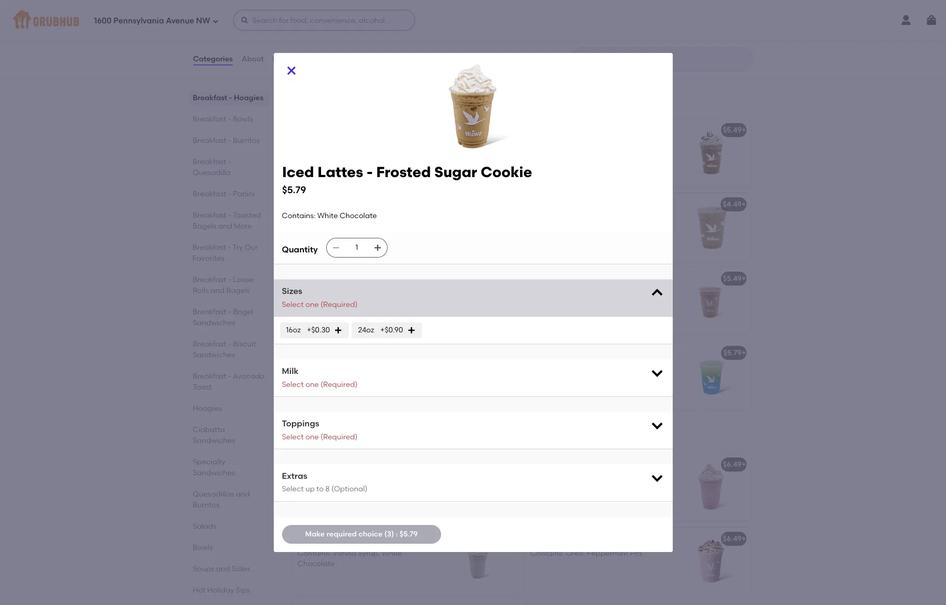 Task type: describe. For each thing, give the bounding box(es) containing it.
$5.79 inside 'iced lattes - frosted sugar cookie $5.79'
[[282, 184, 306, 196]]

contains: oreo, peppermint pcs
[[530, 549, 643, 558]]

categories
[[193, 54, 233, 63]]

oreo,
[[566, 549, 585, 558]]

peppermint up "contains: top with peppermint pcs, white chocolate, mint syrup"
[[577, 274, 619, 283]]

frozen
[[290, 430, 327, 443]]

white for contains: white chocolate
[[317, 212, 338, 220]]

hot
[[193, 586, 205, 595]]

chocolate up input item quantity number field
[[340, 212, 377, 220]]

steamers - peppermint bark image
[[440, 7, 518, 75]]

$5.49 + for $6.09
[[723, 126, 746, 134]]

breakfast - bagel sandwiches tab
[[193, 307, 265, 328]]

smoothies - frosted sugar cookie image
[[440, 528, 518, 595]]

peppermint up contains: white chocolate, top with peppermint pcs, mint syrup
[[574, 460, 616, 469]]

sauce for $5.79
[[372, 363, 394, 372]]

bagels inside breakfast - loose rolls and bagels
[[226, 286, 250, 295]]

magnifying glass icon image
[[579, 53, 591, 65]]

breakfast - burritos
[[193, 136, 260, 145]]

to
[[317, 485, 324, 494]]

1600
[[94, 16, 112, 25]]

white for contains: white chocolate, top with peppermint pcs, mint syrup
[[566, 475, 587, 484]]

white for contains: white chocolate, top with peppermint pcs
[[333, 29, 354, 37]]

salads tab
[[193, 521, 265, 532]]

iced lattes - frosted sugar cookie image
[[440, 119, 518, 186]]

contains: vanilla syrup, white chocolate
[[298, 549, 402, 569]]

toppings select one (required)
[[282, 419, 358, 442]]

peppermint up contains: white chocolate, top with peppermint pcs
[[338, 14, 380, 23]]

peppermint down smoothies - peppermint cookies & cream
[[587, 549, 629, 558]]

bowls tab
[[193, 543, 265, 554]]

steamers
[[298, 14, 332, 23]]

contains: top with peppermint pcs, white chocolate, mint syrup
[[530, 289, 656, 308]]

milkshakes - peppermint cookies & cream image
[[440, 453, 518, 521]]

milkshakes
[[298, 460, 336, 469]]

rolls
[[193, 286, 209, 295]]

iced coffees - peppermint mocha image
[[440, 267, 518, 335]]

brews
[[549, 274, 571, 283]]

quesadillas and burritos tab
[[193, 489, 265, 511]]

pcs inside contains: white chocolate, top with peppermint pcs
[[341, 39, 353, 48]]

toasted
[[233, 211, 261, 220]]

breakfast - hoagies tab
[[193, 93, 265, 103]]

(blue
[[671, 349, 689, 357]]

breakfast - quesadilla tab
[[193, 156, 265, 178]]

- right brews
[[572, 274, 576, 283]]

breakfast - try our favorites
[[193, 243, 258, 263]]

hoagies inside tab
[[193, 404, 222, 413]]

with inside "contains: top with peppermint pcs, white chocolate, mint syrup"
[[580, 289, 597, 298]]

+$0.30
[[307, 326, 330, 335]]

hot holiday sips tab
[[193, 585, 265, 596]]

- for breakfast - toasted bagels and more
[[228, 211, 231, 220]]

nw
[[196, 16, 210, 25]]

+$0.90
[[381, 326, 403, 335]]

choice
[[359, 530, 383, 539]]

white for contains: white chocolate, mint syrup, top with peppermint pcs
[[333, 215, 354, 223]]

mocha
[[393, 274, 418, 283]]

+ for iced coffees - peppermint mocha image
[[509, 274, 513, 283]]

try
[[233, 243, 243, 252]]

reviews button
[[272, 41, 302, 78]]

contains: chocolate sauce for $5.49
[[298, 289, 394, 298]]

recharger
[[530, 349, 568, 357]]

breakfast - bagel sandwiches
[[193, 308, 253, 327]]

mint for $3.89 +
[[594, 299, 609, 308]]

$6.49 for smoothies - peppermint bark
[[723, 460, 742, 469]]

about
[[242, 54, 264, 63]]

top inside contains: white chocolate, top with peppermint pcs
[[396, 29, 409, 37]]

iced for lattes
[[282, 163, 314, 181]]

loose
[[233, 275, 254, 284]]

toast
[[193, 383, 212, 392]]

breakfast for breakfast - biscuit sandwiches
[[193, 340, 226, 349]]

cookie inside 'iced lattes - frosted sugar cookie $5.79'
[[481, 163, 532, 181]]

breakfast - bowls
[[193, 115, 253, 124]]

hot holiday sips
[[193, 586, 250, 595]]

vanilla)
[[731, 349, 758, 357]]

breakfast - avocado toast tab
[[193, 371, 265, 393]]

soups and sides
[[193, 565, 250, 574]]

sugar inside 'iced lattes - frosted sugar cookie $5.79'
[[434, 163, 477, 181]]

- for breakfast - burritos
[[228, 136, 231, 145]]

iced lattes - peppermint mocha image
[[673, 119, 751, 186]]

sizes
[[282, 287, 302, 296]]

+ for "iced lattes - peppermint mocha" 'image'
[[742, 126, 746, 134]]

with inside contains: white chocolate, top with peppermint pcs, mint syrup
[[644, 475, 660, 484]]

cold brews - peppermint bark
[[530, 274, 638, 283]]

breakfast - loose rolls and bagels
[[193, 275, 254, 295]]

holiday for hot
[[207, 586, 234, 595]]

breakfast - toasted bagels and more
[[193, 211, 261, 231]]

smoothies up oreo,
[[530, 535, 568, 543]]

cold
[[530, 274, 548, 283]]

sandwiches inside breakfast - biscuit sandwiches
[[193, 351, 235, 360]]

breakfast - avocado toast
[[193, 372, 264, 392]]

iced coffees - peppermint mocha
[[298, 274, 418, 283]]

breakfast - burritos tab
[[193, 135, 265, 146]]

breakfast - quesadilla
[[193, 157, 231, 177]]

contains: for 'steamers - peppermint bark' image
[[298, 29, 331, 37]]

white inside "contains: top with peppermint pcs, white chocolate, mint syrup"
[[530, 299, 551, 308]]

breakfast for breakfast - quesadilla
[[193, 157, 226, 166]]

energy
[[570, 349, 594, 357]]

$4.49
[[723, 200, 742, 209]]

up
[[306, 485, 315, 494]]

+ for smoothies - peppermint bark image
[[742, 460, 746, 469]]

peppermint inside contains: white chocolate, mint syrup, top with peppermint pcs
[[354, 225, 395, 234]]

$6.49 + for smoothies - peppermint bark
[[723, 460, 746, 469]]

white inside contains: vanilla syrup, white chocolate
[[382, 549, 402, 558]]

specialty
[[193, 458, 225, 467]]

select for sizes
[[282, 300, 304, 309]]

frozen cappuccinos - frosted sugar cookie image
[[673, 602, 751, 606]]

avocado
[[233, 372, 264, 381]]

contains: for iced coffees - peppermint bark image
[[298, 215, 331, 223]]

breakfast for breakfast - hoagies
[[193, 94, 227, 102]]

ciabatta sandwiches
[[193, 426, 235, 445]]

breakfast - toasted bagels and more tab
[[193, 210, 265, 232]]

steamers - peppermint bark
[[298, 14, 398, 23]]

- for breakfast - bagel sandwiches
[[228, 308, 231, 317]]

about button
[[241, 41, 264, 78]]

breakfast - panini tab
[[193, 189, 265, 200]]

- for breakfast - bowls
[[228, 115, 231, 124]]

extras
[[282, 471, 308, 481]]

peppermint inside contains: white chocolate, top with peppermint pcs, mint syrup
[[530, 486, 572, 494]]

quantity
[[282, 245, 318, 255]]

1600 pennsylvania avenue nw
[[94, 16, 210, 25]]

peppermint up the contains: oreo, peppermint pcs
[[574, 535, 616, 543]]

- for breakfast - try our favorites
[[228, 243, 231, 252]]

blues
[[650, 349, 670, 357]]

$5.49 for $6.09
[[723, 126, 742, 134]]

contains: for cold brews - peppermint mocha image
[[298, 363, 331, 372]]

$6.09
[[490, 126, 509, 134]]

- for breakfast - biscuit sandwiches
[[228, 340, 231, 349]]

specialty sandwiches
[[193, 458, 235, 478]]

and inside quesadillas and burritos
[[236, 490, 250, 499]]

cold brews - peppermint bark image
[[673, 267, 751, 335]]

select for toppings
[[282, 433, 304, 442]]

breakfast - panini
[[193, 190, 254, 199]]

contains: white chocolate, top with peppermint pcs
[[298, 29, 427, 48]]

- for steamers - peppermint bark
[[333, 14, 336, 23]]

sauce for $5.49
[[372, 289, 394, 298]]

(required) for sizes
[[321, 300, 358, 309]]

our
[[245, 243, 258, 252]]

bagel
[[233, 308, 253, 317]]

16oz
[[286, 326, 301, 335]]

cream for smoothies - peppermint cookies & cream
[[656, 535, 681, 543]]

smoothies for vanilla
[[298, 535, 335, 543]]

with inside contains: white chocolate, top with peppermint pcs
[[411, 29, 427, 37]]

more
[[234, 222, 252, 231]]

chocolate, inside "contains: top with peppermint pcs, white chocolate, mint syrup"
[[553, 299, 592, 308]]

- right coffees
[[344, 274, 348, 283]]

iced for coffees
[[298, 274, 313, 283]]

smoothies - peppermint cookies & cream image
[[673, 528, 751, 595]]

cookies for milkshakes - peppermint cookies & cream
[[387, 460, 416, 469]]

$3.89 +
[[490, 274, 513, 283]]

1 vertical spatial frosted
[[342, 535, 369, 543]]

+ for cold brews - peppermint bark image
[[742, 274, 746, 283]]

contains: chocolate sauce for $5.79
[[298, 363, 394, 372]]

one for toppings
[[306, 433, 319, 442]]

quesadillas and burritos
[[193, 490, 250, 510]]

breakfast - hoagies
[[193, 94, 263, 102]]

main navigation navigation
[[0, 0, 946, 41]]

contains: white chocolate
[[282, 212, 377, 220]]

sides
[[232, 565, 250, 574]]

bowls inside 'tab'
[[233, 115, 253, 124]]

Input item quantity number field
[[345, 239, 368, 257]]

cream for milkshakes - peppermint cookies & cream
[[425, 460, 449, 469]]

pcs, inside "contains: top with peppermint pcs, white chocolate, mint syrup"
[[642, 289, 656, 298]]

ciabatta
[[193, 426, 225, 435]]

chocolate down iced coffees - peppermint mocha
[[333, 289, 370, 298]]

sips for hot holiday sips
[[236, 586, 250, 595]]

top inside contains: white chocolate, top with peppermint pcs, mint syrup
[[629, 475, 642, 484]]

one for milk
[[306, 380, 319, 389]]

breakfast - loose rolls and bagels tab
[[193, 274, 265, 296]]

+ for milkshakes - peppermint cookies & cream image
[[509, 460, 513, 469]]

(required) for milk
[[321, 380, 358, 389]]

1 vertical spatial $5.79
[[724, 349, 742, 357]]

contains: white chocolate, mint syrup, top with peppermint pcs button
[[291, 193, 518, 261]]

& for smoothies - peppermint cookies & cream
[[649, 535, 654, 543]]

burritos for breakfast - burritos
[[233, 136, 260, 145]]

1 vertical spatial sugar
[[370, 535, 391, 543]]

- for smoothies - peppermint bark
[[570, 460, 573, 469]]

breakfast - try our favorites tab
[[193, 242, 265, 264]]

breakfast for breakfast - avocado toast
[[193, 372, 226, 381]]

milk select one (required)
[[282, 367, 358, 389]]

+ for recharger energy drinks - winter blues (blue raspberry, vanilla) image
[[742, 349, 746, 357]]



Task type: vqa. For each thing, say whether or not it's contained in the screenshot.
"Soups and Sides" TAB
yes



Task type: locate. For each thing, give the bounding box(es) containing it.
sauce inside button
[[372, 363, 394, 372]]

- for smoothies - frosted sugar cookie
[[337, 535, 340, 543]]

sauce down 'mocha'
[[372, 289, 394, 298]]

cream
[[425, 460, 449, 469], [656, 535, 681, 543]]

8
[[326, 485, 330, 494]]

$6.49 for milkshakes - peppermint cookies & cream
[[490, 460, 509, 469]]

pennsylvania
[[113, 16, 164, 25]]

contains: inside contains: white chocolate, mint syrup, top with peppermint pcs
[[298, 215, 331, 223]]

$5.79 +
[[724, 349, 746, 357]]

vanilla
[[333, 549, 357, 558]]

0 vertical spatial hoagies
[[234, 94, 263, 102]]

1 vertical spatial iced
[[298, 274, 313, 283]]

- up vanilla
[[337, 535, 340, 543]]

0 horizontal spatial &
[[417, 460, 423, 469]]

1 vertical spatial sauce
[[372, 363, 394, 372]]

select
[[282, 300, 304, 309], [282, 380, 304, 389], [282, 433, 304, 442], [282, 485, 304, 494]]

hoagies
[[234, 94, 263, 102], [193, 404, 222, 413]]

- left the loose
[[228, 275, 231, 284]]

0 horizontal spatial cookies
[[387, 460, 416, 469]]

burritos down breakfast - bowls 'tab'
[[233, 136, 260, 145]]

- left avocado
[[228, 372, 231, 381]]

- for smoothies - peppermint cookies & cream
[[570, 535, 573, 543]]

2 vertical spatial mint
[[590, 486, 605, 494]]

1 vertical spatial pcs,
[[574, 486, 588, 494]]

required
[[327, 530, 357, 539]]

breakfast for breakfast - try our favorites
[[193, 243, 226, 252]]

cookie right choice
[[393, 535, 419, 543]]

syrup inside "contains: top with peppermint pcs, white chocolate, mint syrup"
[[611, 299, 631, 308]]

peppermint down smoothies - peppermint bark
[[530, 486, 572, 494]]

8 breakfast from the top
[[193, 275, 226, 284]]

iced lattes - frosted sugar cookie $5.79
[[282, 163, 532, 196]]

syrup down cold brews - peppermint bark
[[611, 299, 631, 308]]

2 vertical spatial (required)
[[321, 433, 358, 442]]

iced coffees - peppermint bark image
[[440, 193, 518, 261]]

breakfast down 'breakfast - bowls'
[[193, 136, 226, 145]]

breakfast - biscuit sandwiches tab
[[193, 339, 265, 361]]

white down cold
[[530, 299, 551, 308]]

and right quesadillas
[[236, 490, 250, 499]]

0 horizontal spatial bagels
[[193, 222, 216, 231]]

- for breakfast - panini
[[228, 190, 231, 199]]

pcs down smoothies - peppermint cookies & cream
[[630, 549, 643, 558]]

0 vertical spatial cookie
[[481, 163, 532, 181]]

10 breakfast from the top
[[193, 340, 226, 349]]

coffees
[[315, 274, 343, 283]]

0 horizontal spatial bowls
[[193, 544, 213, 552]]

chocolate, for pcs
[[355, 29, 395, 37]]

chocolate inside contains: vanilla syrup, white chocolate
[[298, 560, 335, 569]]

1 horizontal spatial syrup,
[[358, 549, 380, 558]]

0 vertical spatial burritos
[[233, 136, 260, 145]]

3 (required) from the top
[[321, 433, 358, 442]]

- left biscuit
[[228, 340, 231, 349]]

sandwiches down specialty
[[193, 469, 235, 478]]

one for sizes
[[306, 300, 319, 309]]

bowls up soups
[[193, 544, 213, 552]]

0 vertical spatial sugar
[[434, 163, 477, 181]]

holiday down soups and sides
[[207, 586, 234, 595]]

breakfast inside breakfast - quesadilla
[[193, 157, 226, 166]]

1 vertical spatial $5.49
[[723, 274, 742, 283]]

- for milkshakes - peppermint cookies & cream
[[338, 460, 341, 469]]

contains:
[[298, 29, 331, 37], [282, 212, 316, 220], [298, 215, 331, 223], [298, 289, 331, 298], [530, 289, 564, 298], [298, 363, 331, 372], [530, 475, 564, 484], [298, 549, 331, 558], [530, 549, 564, 558]]

cookie down $6.09
[[481, 163, 532, 181]]

bark up contains: white chocolate, top with peppermint pcs, mint syrup
[[618, 460, 635, 469]]

chocolate, for pcs,
[[588, 475, 627, 484]]

1 vertical spatial cookie
[[393, 535, 419, 543]]

pcs inside contains: white chocolate, mint syrup, top with peppermint pcs
[[397, 225, 409, 234]]

2 sauce from the top
[[372, 363, 394, 372]]

smoothies for white
[[530, 460, 568, 469]]

contains: inside contains: white chocolate, top with peppermint pcs, mint syrup
[[530, 475, 564, 484]]

breakfast down quesadilla
[[193, 190, 226, 199]]

1 vertical spatial hoagies
[[193, 404, 222, 413]]

- inside breakfast - quesadilla
[[228, 157, 231, 166]]

mint
[[396, 215, 412, 223], [594, 299, 609, 308], [590, 486, 605, 494]]

make
[[305, 530, 325, 539]]

pcs down steamers - peppermint bark
[[341, 39, 353, 48]]

1 vertical spatial sips
[[236, 586, 250, 595]]

svg image inside main navigation navigation
[[926, 14, 938, 27]]

1 vertical spatial bark
[[621, 274, 638, 283]]

1 vertical spatial burritos
[[193, 501, 219, 510]]

1 horizontal spatial sugar
[[434, 163, 477, 181]]

syrup inside contains: white chocolate, top with peppermint pcs, mint syrup
[[607, 486, 627, 494]]

- up oreo,
[[570, 535, 573, 543]]

with
[[411, 29, 427, 37], [336, 225, 352, 234], [580, 289, 597, 298], [644, 475, 660, 484]]

1 vertical spatial &
[[649, 535, 654, 543]]

salads
[[193, 522, 216, 531]]

mint inside "contains: top with peppermint pcs, white chocolate, mint syrup"
[[594, 299, 609, 308]]

- inside 'breakfast - try our favorites'
[[228, 243, 231, 252]]

peppermint up (optional)
[[343, 460, 385, 469]]

1 one from the top
[[306, 300, 319, 309]]

contains: white chocolate, mint syrup, top with peppermint pcs
[[298, 215, 412, 234]]

hoagies tab
[[193, 403, 265, 414]]

pcs,
[[642, 289, 656, 298], [574, 486, 588, 494]]

sips for frozen holiday sips
[[375, 430, 398, 443]]

2 (required) from the top
[[321, 380, 358, 389]]

breakfast up rolls
[[193, 275, 226, 284]]

1 vertical spatial pcs
[[397, 225, 409, 234]]

0 horizontal spatial burritos
[[193, 501, 219, 510]]

holiday inside tab
[[207, 586, 234, 595]]

1 vertical spatial $5.49 +
[[723, 274, 746, 283]]

(required) inside "sizes select one (required)"
[[321, 300, 358, 309]]

chocolate, inside contains: white chocolate, top with peppermint pcs
[[355, 29, 395, 37]]

breakfast for breakfast - toasted bagels and more
[[193, 211, 226, 220]]

2 sandwiches from the top
[[193, 351, 235, 360]]

1 vertical spatial syrup
[[607, 486, 627, 494]]

7 breakfast from the top
[[193, 243, 226, 252]]

1 vertical spatial mint
[[594, 299, 609, 308]]

breakfast for breakfast - bagel sandwiches
[[193, 308, 226, 317]]

1 horizontal spatial hoagies
[[234, 94, 263, 102]]

white down (3)
[[382, 549, 402, 558]]

0 vertical spatial $5.79
[[282, 184, 306, 196]]

chocolate, down smoothies - peppermint bark
[[588, 475, 627, 484]]

bark for steamers - peppermint bark
[[382, 14, 398, 23]]

- inside breakfast - loose rolls and bagels
[[228, 275, 231, 284]]

1 vertical spatial syrup,
[[358, 549, 380, 558]]

breakfast down breakfast - panini
[[193, 211, 226, 220]]

sandwiches inside 'breakfast - bagel sandwiches'
[[193, 319, 235, 327]]

smoothies - peppermint bark image
[[673, 453, 751, 521]]

white inside contains: white chocolate, top with peppermint pcs, mint syrup
[[566, 475, 587, 484]]

1 breakfast from the top
[[193, 94, 227, 102]]

frosted inside 'iced lattes - frosted sugar cookie $5.79'
[[376, 163, 431, 181]]

$6.09 button
[[291, 119, 518, 186]]

chocolate inside button
[[333, 363, 370, 372]]

holiday up milkshakes - peppermint cookies & cream
[[329, 430, 372, 443]]

top inside contains: white chocolate, mint syrup, top with peppermint pcs
[[321, 225, 334, 234]]

2 horizontal spatial pcs
[[630, 549, 643, 558]]

1 vertical spatial (required)
[[321, 380, 358, 389]]

select down sizes
[[282, 300, 304, 309]]

1 horizontal spatial &
[[649, 535, 654, 543]]

- for breakfast - avocado toast
[[228, 372, 231, 381]]

(required) up milkshakes at the bottom of the page
[[321, 433, 358, 442]]

0 vertical spatial bowls
[[233, 115, 253, 124]]

and
[[218, 222, 232, 231], [210, 286, 224, 295], [236, 490, 250, 499], [216, 565, 230, 574]]

iced coffees - frosted sugar cookie image
[[673, 193, 751, 261]]

mint inside contains: white chocolate, top with peppermint pcs, mint syrup
[[590, 486, 605, 494]]

one inside "sizes select one (required)"
[[306, 300, 319, 309]]

breakfast - biscuit sandwiches
[[193, 340, 256, 360]]

peppermint up input item quantity number field
[[354, 225, 395, 234]]

cookies
[[387, 460, 416, 469], [618, 535, 647, 543]]

1 horizontal spatial frosted
[[376, 163, 431, 181]]

0 horizontal spatial cream
[[425, 460, 449, 469]]

syrup, down smoothies - frosted sugar cookie
[[358, 549, 380, 558]]

contains: for the smoothies - peppermint cookies & cream image
[[530, 549, 564, 558]]

1 (required) from the top
[[321, 300, 358, 309]]

& for milkshakes - peppermint cookies & cream
[[417, 460, 423, 469]]

breakfast inside breakfast - loose rolls and bagels
[[193, 275, 226, 284]]

9 breakfast from the top
[[193, 308, 226, 317]]

recharger energy drinks - winter blues (blue raspberry, vanilla)
[[530, 349, 758, 357]]

$5.49
[[723, 126, 742, 134], [723, 274, 742, 283]]

5 breakfast from the top
[[193, 190, 226, 199]]

peppermint down input item quantity number field
[[349, 274, 391, 283]]

cold brews - peppermint mocha image
[[440, 342, 518, 409]]

1 horizontal spatial cream
[[656, 535, 681, 543]]

white up input item quantity number field
[[333, 215, 354, 223]]

- for breakfast - hoagies
[[229, 94, 232, 102]]

select for extras
[[282, 485, 304, 494]]

pcs up 'mocha'
[[397, 225, 409, 234]]

select inside "sizes select one (required)"
[[282, 300, 304, 309]]

0 vertical spatial iced
[[282, 163, 314, 181]]

sandwiches up breakfast - biscuit sandwiches
[[193, 319, 235, 327]]

- for breakfast - quesadilla
[[228, 157, 231, 166]]

bagels
[[193, 222, 216, 231], [226, 286, 250, 295]]

(optional)
[[332, 485, 368, 494]]

- up quesadilla
[[228, 157, 231, 166]]

one inside milk select one (required)
[[306, 380, 319, 389]]

chocolate down make at the left bottom of page
[[298, 560, 335, 569]]

3 select from the top
[[282, 433, 304, 442]]

0 vertical spatial pcs,
[[642, 289, 656, 298]]

1 horizontal spatial pcs,
[[642, 289, 656, 298]]

breakfast for breakfast - burritos
[[193, 136, 226, 145]]

4 breakfast from the top
[[193, 157, 226, 166]]

breakfast inside 'breakfast - try our favorites'
[[193, 243, 226, 252]]

and left the sides
[[216, 565, 230, 574]]

specialty sandwiches tab
[[193, 457, 265, 479]]

chocolate
[[340, 212, 377, 220], [333, 289, 370, 298], [333, 363, 370, 372], [298, 560, 335, 569]]

contains: for cold brews - peppermint bark image
[[530, 289, 564, 298]]

2 $5.49 from the top
[[723, 274, 742, 283]]

0 horizontal spatial hoagies
[[193, 404, 222, 413]]

+ for iced coffees - frosted sugar cookie image
[[742, 200, 746, 209]]

winter
[[625, 349, 649, 357]]

bark up "contains: top with peppermint pcs, white chocolate, mint syrup"
[[621, 274, 638, 283]]

- inside 'iced lattes - frosted sugar cookie $5.79'
[[367, 163, 373, 181]]

- inside 'breakfast - bagel sandwiches'
[[228, 308, 231, 317]]

breakfast for breakfast - loose rolls and bagels
[[193, 275, 226, 284]]

1 horizontal spatial holiday
[[329, 430, 372, 443]]

0 vertical spatial $5.49
[[723, 126, 742, 134]]

breakfast up 'breakfast - bowls'
[[193, 94, 227, 102]]

contains: chocolate sauce inside button
[[298, 363, 394, 372]]

0 vertical spatial syrup
[[611, 299, 631, 308]]

mint inside contains: white chocolate, mint syrup, top with peppermint pcs
[[396, 215, 412, 223]]

and right rolls
[[210, 286, 224, 295]]

2 vertical spatial pcs
[[630, 549, 643, 558]]

breakfast up breakfast - burritos
[[193, 115, 226, 124]]

one up +$0.30
[[306, 300, 319, 309]]

breakfast for breakfast - bowls
[[193, 115, 226, 124]]

select inside milk select one (required)
[[282, 380, 304, 389]]

- left bagel
[[228, 308, 231, 317]]

breakfast up quesadilla
[[193, 157, 226, 166]]

burritos for quesadillas and burritos
[[193, 501, 219, 510]]

breakfast inside 'breakfast - bagel sandwiches'
[[193, 308, 226, 317]]

breakfast down 'breakfast - bagel sandwiches'
[[193, 340, 226, 349]]

- left panini
[[228, 190, 231, 199]]

4 sandwiches from the top
[[193, 469, 235, 478]]

0 vertical spatial cookies
[[387, 460, 416, 469]]

(required)
[[321, 300, 358, 309], [321, 380, 358, 389], [321, 433, 358, 442]]

$6.49 + for milkshakes - peppermint cookies & cream
[[490, 460, 513, 469]]

- for breakfast - loose rolls and bagels
[[228, 275, 231, 284]]

- right drinks
[[620, 349, 623, 357]]

cookie
[[481, 163, 532, 181], [393, 535, 419, 543]]

11 breakfast from the top
[[193, 372, 226, 381]]

0 horizontal spatial holiday
[[207, 586, 234, 595]]

0 horizontal spatial cookie
[[393, 535, 419, 543]]

bagels inside breakfast - toasted bagels and more
[[193, 222, 216, 231]]

0 horizontal spatial $5.79
[[282, 184, 306, 196]]

1 horizontal spatial cookies
[[618, 535, 647, 543]]

0 horizontal spatial sips
[[236, 586, 250, 595]]

syrup down smoothies - peppermint bark
[[607, 486, 627, 494]]

frosted
[[376, 163, 431, 181], [342, 535, 369, 543]]

smoothies - peppermint bark
[[530, 460, 635, 469]]

0 vertical spatial mint
[[396, 215, 412, 223]]

syrup for top
[[607, 486, 627, 494]]

1 sauce from the top
[[372, 289, 394, 298]]

1 horizontal spatial $5.79
[[400, 530, 418, 539]]

syrup, up the 'quantity'
[[298, 225, 319, 234]]

1 $5.49 + from the top
[[723, 126, 746, 134]]

- inside 'tab'
[[228, 115, 231, 124]]

2 contains: chocolate sauce from the top
[[298, 363, 394, 372]]

1 sandwiches from the top
[[193, 319, 235, 327]]

(required) for toppings
[[321, 433, 358, 442]]

$5.49 for $3.89
[[723, 274, 742, 283]]

breakfast inside breakfast - toasted bagels and more
[[193, 211, 226, 220]]

0 vertical spatial bagels
[[193, 222, 216, 231]]

- inside breakfast - biscuit sandwiches
[[228, 340, 231, 349]]

sugar
[[434, 163, 477, 181], [370, 535, 391, 543]]

(required) inside milk select one (required)
[[321, 380, 358, 389]]

1 horizontal spatial sips
[[375, 430, 398, 443]]

reviews
[[273, 54, 302, 63]]

sips
[[375, 430, 398, 443], [236, 586, 250, 595]]

contains: for iced coffees - peppermint mocha image
[[298, 289, 331, 298]]

sandwiches
[[193, 319, 235, 327], [193, 351, 235, 360], [193, 437, 235, 445], [193, 469, 235, 478]]

1 horizontal spatial pcs
[[397, 225, 409, 234]]

contains: inside "contains: top with peppermint pcs, white chocolate, mint syrup"
[[530, 289, 564, 298]]

1 vertical spatial one
[[306, 380, 319, 389]]

contains: for smoothies - frosted sugar cookie image on the bottom of the page
[[298, 549, 331, 558]]

0 horizontal spatial pcs,
[[574, 486, 588, 494]]

0 horizontal spatial syrup,
[[298, 225, 319, 234]]

one inside toppings select one (required)
[[306, 433, 319, 442]]

pcs, inside contains: white chocolate, top with peppermint pcs, mint syrup
[[574, 486, 588, 494]]

chocolate, inside contains: white chocolate, top with peppermint pcs, mint syrup
[[588, 475, 627, 484]]

select for milk
[[282, 380, 304, 389]]

- right milkshakes at the bottom of the page
[[338, 460, 341, 469]]

extras select up to 8 (optional)
[[282, 471, 368, 494]]

white
[[333, 29, 354, 37], [317, 212, 338, 220], [333, 215, 354, 223], [530, 299, 551, 308], [566, 475, 587, 484], [382, 549, 402, 558]]

ciabatta sandwiches tab
[[193, 425, 265, 446]]

and inside breakfast - loose rolls and bagels
[[210, 286, 224, 295]]

0 vertical spatial holiday
[[329, 430, 372, 443]]

smoothies - peppermint cookies & cream
[[530, 535, 681, 543]]

iced inside 'iced lattes - frosted sugar cookie $5.79'
[[282, 163, 314, 181]]

$5.79
[[282, 184, 306, 196], [724, 349, 742, 357], [400, 530, 418, 539]]

0 vertical spatial pcs
[[341, 39, 353, 48]]

milkshakes - peppermint cookies & cream
[[298, 460, 449, 469]]

- inside the breakfast - avocado toast
[[228, 372, 231, 381]]

6 breakfast from the top
[[193, 211, 226, 220]]

contains: chocolate sauce down 24oz
[[298, 363, 394, 372]]

2 horizontal spatial $5.79
[[724, 349, 742, 357]]

bark
[[382, 14, 398, 23], [621, 274, 638, 283], [618, 460, 635, 469]]

contains: for smoothies - peppermint bark image
[[530, 475, 564, 484]]

avenue
[[166, 16, 194, 25]]

drinks
[[596, 349, 618, 357]]

syrup for peppermint
[[611, 299, 631, 308]]

1 vertical spatial bowls
[[193, 544, 213, 552]]

chocolate, inside contains: white chocolate, mint syrup, top with peppermint pcs
[[355, 215, 395, 223]]

2 breakfast from the top
[[193, 115, 226, 124]]

and left more
[[218, 222, 232, 231]]

0 vertical spatial sauce
[[372, 289, 394, 298]]

milk
[[282, 367, 299, 376]]

- down breakfast - bowls 'tab'
[[228, 136, 231, 145]]

select inside the extras select up to 8 (optional)
[[282, 485, 304, 494]]

breakfast inside the breakfast - avocado toast
[[193, 372, 226, 381]]

quesadillas
[[193, 490, 234, 499]]

- up the breakfast - burritos "tab"
[[228, 115, 231, 124]]

syrup, inside contains: white chocolate, mint syrup, top with peppermint pcs
[[298, 225, 319, 234]]

0 horizontal spatial pcs
[[341, 39, 353, 48]]

white inside contains: white chocolate, top with peppermint pcs
[[333, 29, 354, 37]]

soups and sides tab
[[193, 564, 265, 575]]

1 $5.49 from the top
[[723, 126, 742, 134]]

with inside contains: white chocolate, mint syrup, top with peppermint pcs
[[336, 225, 352, 234]]

breakfast up favorites
[[193, 243, 226, 252]]

svg image
[[240, 16, 249, 24], [212, 18, 219, 24], [332, 244, 340, 252], [650, 286, 664, 301], [407, 327, 416, 335], [650, 471, 664, 485]]

top inside "contains: top with peppermint pcs, white chocolate, mint syrup"
[[566, 289, 579, 298]]

sips down the sides
[[236, 586, 250, 595]]

make required choice (3) : $5.79
[[305, 530, 418, 539]]

and inside breakfast - toasted bagels and more
[[218, 222, 232, 231]]

select down extras
[[282, 485, 304, 494]]

peppermint inside "contains: top with peppermint pcs, white chocolate, mint syrup"
[[598, 289, 640, 298]]

- left toasted
[[228, 211, 231, 220]]

quesadilla
[[193, 168, 231, 177]]

0 vertical spatial &
[[417, 460, 423, 469]]

recharger energy drinks - winter blues (blue raspberry, vanilla) image
[[673, 342, 751, 409]]

0 horizontal spatial sugar
[[370, 535, 391, 543]]

smoothies - frosted sugar cookie
[[298, 535, 419, 543]]

peppermint down cold brews - peppermint bark
[[598, 289, 640, 298]]

24oz
[[358, 326, 374, 335]]

1 horizontal spatial burritos
[[233, 136, 260, 145]]

3 one from the top
[[306, 433, 319, 442]]

select down milk
[[282, 380, 304, 389]]

2 vertical spatial $5.79
[[400, 530, 418, 539]]

1 horizontal spatial bowls
[[233, 115, 253, 124]]

breakfast - bowls tab
[[193, 114, 265, 125]]

contains: white chocolate, top with peppermint pcs, mint syrup
[[530, 475, 660, 494]]

1 horizontal spatial cookie
[[481, 163, 532, 181]]

breakfast inside 'tab'
[[193, 115, 226, 124]]

0 vertical spatial $5.49 +
[[723, 126, 746, 134]]

$5.49 + for $3.89
[[723, 274, 746, 283]]

sips inside tab
[[236, 586, 250, 595]]

chocolate down 24oz
[[333, 363, 370, 372]]

contains: inside contains: white chocolate, top with peppermint pcs
[[298, 29, 331, 37]]

1 vertical spatial cookies
[[618, 535, 647, 543]]

white down smoothies - peppermint bark
[[566, 475, 587, 484]]

bark for smoothies - peppermint bark
[[618, 460, 635, 469]]

sandwiches down ciabatta
[[193, 437, 235, 445]]

holiday for frozen
[[329, 430, 372, 443]]

0 vertical spatial (required)
[[321, 300, 358, 309]]

- inside breakfast - toasted bagels and more
[[228, 211, 231, 220]]

chocolate, down steamers - peppermint bark
[[355, 29, 395, 37]]

select down toppings
[[282, 433, 304, 442]]

mint down cold brews - peppermint bark
[[594, 299, 609, 308]]

biscuit
[[233, 340, 256, 349]]

1 horizontal spatial bagels
[[226, 286, 250, 295]]

$4.49 +
[[723, 200, 746, 209]]

smoothies up contains: white chocolate, top with peppermint pcs, mint syrup
[[530, 460, 568, 469]]

select inside toppings select one (required)
[[282, 433, 304, 442]]

+ for the smoothies - peppermint cookies & cream image
[[742, 535, 746, 543]]

0 horizontal spatial frosted
[[342, 535, 369, 543]]

2 $5.49 + from the top
[[723, 274, 746, 283]]

peppermint down steamers on the top left of the page
[[298, 39, 339, 48]]

holiday blend coffee - holiday blend image
[[673, 7, 751, 75]]

(required) up toppings select one (required)
[[321, 380, 358, 389]]

breakfast up toast
[[193, 372, 226, 381]]

sandwiches up the breakfast - avocado toast
[[193, 351, 235, 360]]

iced left lattes
[[282, 163, 314, 181]]

mint down 'iced lattes - frosted sugar cookie $5.79'
[[396, 215, 412, 223]]

hoagies up breakfast - bowls 'tab'
[[234, 94, 263, 102]]

(required) inside toppings select one (required)
[[321, 433, 358, 442]]

- right steamers on the top left of the page
[[333, 14, 336, 23]]

sauce down +$0.90
[[372, 363, 394, 372]]

0 vertical spatial one
[[306, 300, 319, 309]]

3 sandwiches from the top
[[193, 437, 235, 445]]

contains: inside contains: vanilla syrup, white chocolate
[[298, 549, 331, 558]]

mint for $6.49 +
[[590, 486, 605, 494]]

burritos down quesadillas
[[193, 501, 219, 510]]

2 one from the top
[[306, 380, 319, 389]]

breakfast down rolls
[[193, 308, 226, 317]]

1 contains: chocolate sauce from the top
[[298, 289, 394, 298]]

-
[[333, 14, 336, 23], [229, 94, 232, 102], [228, 115, 231, 124], [228, 136, 231, 145], [228, 157, 231, 166], [367, 163, 373, 181], [228, 190, 231, 199], [228, 211, 231, 220], [228, 243, 231, 252], [344, 274, 348, 283], [572, 274, 576, 283], [228, 275, 231, 284], [228, 308, 231, 317], [228, 340, 231, 349], [620, 349, 623, 357], [228, 372, 231, 381], [338, 460, 341, 469], [570, 460, 573, 469], [337, 535, 340, 543], [570, 535, 573, 543]]

burritos inside "tab"
[[233, 136, 260, 145]]

hoagies up ciabatta
[[193, 404, 222, 413]]

white down steamers - peppermint bark
[[333, 29, 354, 37]]

svg image
[[926, 14, 938, 27], [285, 65, 298, 77], [374, 244, 382, 252], [334, 327, 343, 335], [650, 366, 664, 381], [650, 418, 664, 433]]

4 select from the top
[[282, 485, 304, 494]]

cookies for smoothies - peppermint cookies & cream
[[618, 535, 647, 543]]

contains: chocolate sauce button
[[291, 342, 518, 409]]

contains: chocolate sauce down iced coffees - peppermint mocha
[[298, 289, 394, 298]]

lattes
[[317, 163, 363, 181]]

syrup,
[[298, 225, 319, 234], [358, 549, 380, 558]]

toppings
[[282, 419, 319, 429]]

bowls inside tab
[[193, 544, 213, 552]]

syrup, inside contains: vanilla syrup, white chocolate
[[358, 549, 380, 558]]

frozen holiday sips
[[290, 430, 398, 443]]

raspberry,
[[691, 349, 730, 357]]

1 vertical spatial holiday
[[207, 586, 234, 595]]

breakfast inside breakfast - biscuit sandwiches
[[193, 340, 226, 349]]

sips up milkshakes - peppermint cookies & cream
[[375, 430, 398, 443]]

2 select from the top
[[282, 380, 304, 389]]

1 vertical spatial bagels
[[226, 286, 250, 295]]

burritos
[[233, 136, 260, 145], [193, 501, 219, 510]]

chocolate, up input item quantity number field
[[355, 215, 395, 223]]

chocolate, down cold brews - peppermint bark
[[553, 299, 592, 308]]

$6.49
[[490, 460, 509, 469], [723, 460, 742, 469], [723, 535, 742, 543]]

3 breakfast from the top
[[193, 136, 226, 145]]

0 vertical spatial bark
[[382, 14, 398, 23]]

white up the 'quantity'
[[317, 212, 338, 220]]

0 vertical spatial syrup,
[[298, 225, 319, 234]]

bagels down the loose
[[226, 286, 250, 295]]

breakfast for breakfast - panini
[[193, 190, 226, 199]]

0 vertical spatial sips
[[375, 430, 398, 443]]

sizes select one (required)
[[282, 287, 358, 309]]

categories button
[[193, 41, 233, 78]]

0 vertical spatial cream
[[425, 460, 449, 469]]

0 vertical spatial frosted
[[376, 163, 431, 181]]

:
[[396, 530, 398, 539]]

0 vertical spatial contains: chocolate sauce
[[298, 289, 394, 298]]

white inside contains: white chocolate, mint syrup, top with peppermint pcs
[[333, 215, 354, 223]]

hoagies inside tab
[[234, 94, 263, 102]]

1 select from the top
[[282, 300, 304, 309]]

chocolate, for with
[[355, 215, 395, 223]]

$6.49 +
[[490, 460, 513, 469], [723, 460, 746, 469], [723, 535, 746, 543]]

burritos inside quesadillas and burritos
[[193, 501, 219, 510]]

2 vertical spatial bark
[[618, 460, 635, 469]]

2 vertical spatial one
[[306, 433, 319, 442]]

peppermint inside contains: white chocolate, top with peppermint pcs
[[298, 39, 339, 48]]

mint down smoothies - peppermint bark
[[590, 486, 605, 494]]

- up contains: white chocolate, top with peppermint pcs, mint syrup
[[570, 460, 573, 469]]

1 vertical spatial cream
[[656, 535, 681, 543]]

pcs
[[341, 39, 353, 48], [397, 225, 409, 234], [630, 549, 643, 558]]

1 vertical spatial contains: chocolate sauce
[[298, 363, 394, 372]]

iced up sizes
[[298, 274, 313, 283]]

- left try
[[228, 243, 231, 252]]

bark up contains: white chocolate, top with peppermint pcs
[[382, 14, 398, 23]]



